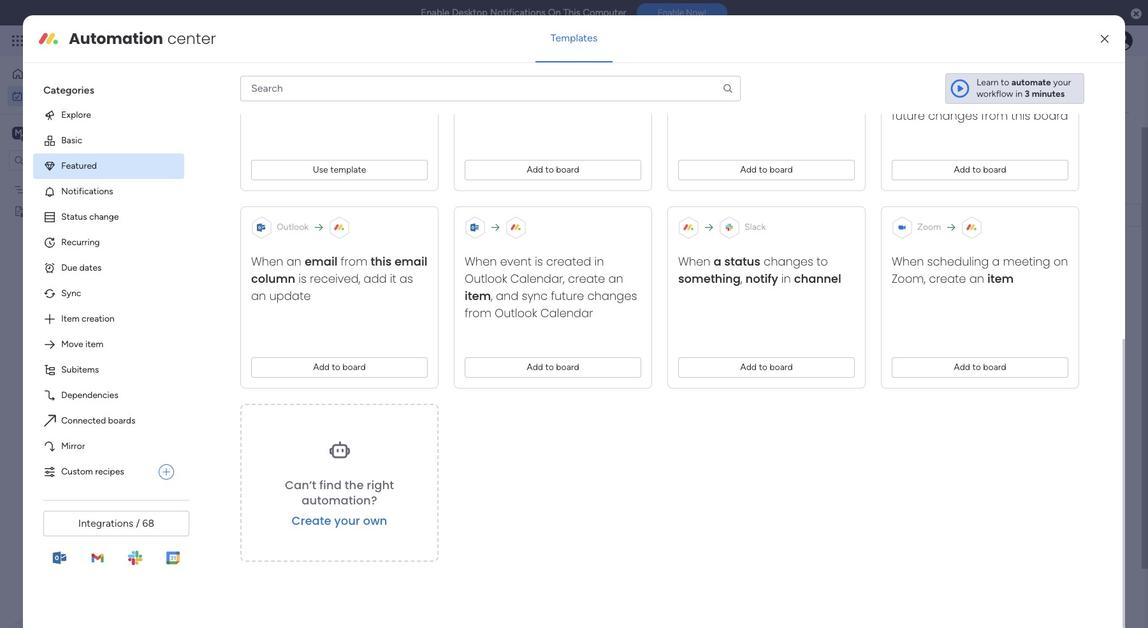 Task type: vqa. For each thing, say whether or not it's contained in the screenshot.
Notifications image
no



Task type: describe. For each thing, give the bounding box(es) containing it.
can't
[[285, 478, 317, 494]]

/ right next
[[276, 345, 282, 361]]

list box containing marketing plan
[[0, 176, 163, 394]]

send
[[746, 73, 774, 89]]

this email column
[[251, 254, 428, 287]]

/ inside integrations / 68 button
[[136, 518, 140, 530]]

work for my
[[43, 90, 62, 101]]

created inside when event is created in outlook calendar, create an item
[[547, 254, 592, 270]]

computer
[[583, 7, 627, 18]]

categories heading
[[33, 73, 184, 103]]

update
[[269, 288, 311, 304]]

changes to , send an
[[741, 56, 818, 89]]

from inside , and sync future changes from outlook calendar
[[465, 305, 492, 321]]

boards
[[108, 416, 136, 427]]

, inside changes to , send an
[[741, 73, 743, 89]]

items inside today / 0 items
[[271, 257, 293, 268]]

management
[[129, 33, 198, 48]]

notes
[[30, 206, 54, 217]]

changes inside "in google calendar, and sync future changes from this board"
[[929, 108, 979, 124]]

your inside can't find the right automation? create your own
[[334, 513, 360, 529]]

later / 0 items
[[215, 391, 285, 407]]

create inside when event is created in outlook calendar, create an item
[[568, 271, 606, 287]]

my for my work
[[191, 74, 221, 103]]

calendar
[[541, 305, 593, 321]]

an inside when event is created in outlook calendar, create an item
[[609, 271, 624, 287]]

see plans image
[[212, 33, 223, 48]]

calendar, inside when event is created in outlook calendar, create an item
[[511, 271, 565, 287]]

, and sync future changes from outlook calendar
[[465, 288, 637, 321]]

integrations / 68 button
[[43, 511, 189, 537]]

item inside option
[[85, 339, 103, 350]]

week for next week / 0 items
[[243, 345, 273, 361]]

item creation
[[61, 314, 115, 325]]

integrations
[[78, 518, 133, 530]]

work
[[226, 74, 277, 103]]

0 vertical spatial on
[[1017, 210, 1027, 221]]

marketing inside 'list box'
[[30, 184, 70, 195]]

from inside "in google calendar, and sync future changes from this board"
[[982, 108, 1009, 124]]

when for when an email from
[[251, 254, 283, 270]]

this inside this email column
[[371, 254, 392, 270]]

/ right today
[[254, 253, 260, 269]]

marketing plan inside 'list box'
[[30, 184, 89, 195]]

0 horizontal spatial from
[[341, 254, 368, 270]]

, inside the 'when a status changes to something , notify in channel'
[[741, 271, 743, 287]]

your workflow in
[[977, 77, 1072, 99]]

zoom
[[918, 222, 942, 233]]

in inside "in google calendar, and sync future changes from this board"
[[1041, 73, 1050, 89]]

today
[[215, 253, 251, 269]]

item inside when an item is created or updated, create an
[[946, 56, 971, 72]]

and inside "in google calendar, and sync future changes from this board"
[[994, 91, 1017, 106]]

featured option
[[33, 154, 184, 179]]

changes inside the 'when a status changes to something , notify in channel'
[[764, 254, 814, 270]]

create your own link
[[292, 513, 387, 529]]

your inside your workflow in
[[1054, 77, 1072, 88]]

categories list box
[[33, 73, 195, 485]]

is inside when an item is created or updated, create an
[[974, 56, 982, 72]]

subitems option
[[33, 358, 184, 383]]

updated,
[[892, 73, 943, 89]]

add
[[364, 271, 387, 287]]

find
[[320, 478, 342, 494]]

plan inside 'list box'
[[72, 184, 89, 195]]

date
[[274, 437, 301, 453]]

3 minutes
[[1025, 89, 1065, 99]]

custom recipes
[[61, 467, 124, 478]]

status
[[725, 254, 761, 270]]

when a status changes to something , notify in channel
[[679, 254, 842, 287]]

monday work management
[[57, 33, 198, 48]]

Search in workspace field
[[27, 153, 107, 168]]

my work
[[191, 74, 277, 103]]

custom
[[61, 467, 93, 478]]

when for when an
[[465, 56, 497, 72]]

is received, add it as an update
[[251, 271, 413, 304]]

scheduling
[[928, 254, 990, 270]]

68
[[142, 518, 154, 530]]

creation
[[82, 314, 115, 325]]

due
[[61, 263, 77, 274]]

meeting
[[1004, 254, 1051, 270]]

workspace
[[54, 127, 105, 139]]

templates
[[551, 32, 598, 44]]

notify
[[746, 271, 779, 287]]

this for this week /
[[215, 299, 238, 315]]

templates button
[[536, 23, 613, 54]]

created inside when an item is created or updated, create an
[[986, 56, 1031, 72]]

when for when a status changes to something , notify in channel
[[679, 254, 711, 270]]

group
[[594, 184, 619, 195]]

an inside is received, create an item in
[[505, 73, 520, 89]]

due dates
[[61, 263, 102, 274]]

mirror
[[61, 441, 85, 452]]

connected boards
[[61, 416, 136, 427]]

/ down column
[[274, 299, 280, 315]]

use template
[[313, 164, 366, 175]]

slack
[[745, 222, 766, 233]]

channel
[[795, 271, 842, 287]]

is received, create an item in
[[465, 56, 617, 89]]

my for my work
[[28, 90, 40, 101]]

items inside without a date / 0 items
[[321, 441, 343, 452]]

in google calendar, and sync future changes from this board
[[892, 73, 1069, 124]]

can't find the right automation? create your own
[[285, 478, 394, 529]]

0 inside next week / 0 items
[[285, 349, 291, 360]]

1 horizontal spatial plan
[[716, 211, 732, 222]]

when scheduling a meeting on zoom, create an
[[892, 254, 1069, 287]]

sync inside "in google calendar, and sync future changes from this board"
[[1020, 91, 1046, 106]]

0 vertical spatial this
[[564, 7, 581, 18]]

move item option
[[33, 332, 184, 358]]

this for this week
[[574, 212, 589, 221]]

automate
[[1012, 77, 1052, 88]]

next
[[215, 345, 240, 361]]

outlook inside , and sync future changes from outlook calendar
[[495, 305, 537, 321]]

marketing plan link
[[672, 205, 790, 228]]

an inside changes to , send an
[[777, 73, 792, 89]]

dependencies
[[61, 390, 118, 401]]

future inside "in google calendar, and sync future changes from this board"
[[892, 108, 926, 124]]

dependencies option
[[33, 383, 184, 409]]

learn to automate
[[977, 77, 1052, 88]]

later
[[215, 391, 244, 407]]

is inside is received, create an item in
[[555, 56, 563, 72]]

a for when a status changes to something , notify in channel
[[714, 254, 722, 270]]

date
[[910, 184, 929, 195]]

0 inside later / 0 items
[[255, 395, 261, 406]]

m
[[15, 127, 22, 138]]

basic option
[[33, 128, 184, 154]]

status for status
[[996, 184, 1021, 195]]

email inside this email column
[[395, 254, 428, 270]]

workspace selection element
[[12, 125, 107, 142]]

this inside "in google calendar, and sync future changes from this board"
[[1012, 108, 1031, 124]]

template
[[331, 164, 366, 175]]

and inside , and sync future changes from outlook calendar
[[496, 288, 519, 304]]

is inside when event is created in outlook calendar, create an item
[[535, 254, 543, 270]]

automation?
[[302, 493, 377, 509]]

in inside is received, create an item in
[[552, 73, 562, 89]]

people
[[823, 184, 850, 195]]

past dates / 1 item
[[215, 184, 312, 200]]

an inside the is received, add it as an update
[[251, 288, 266, 304]]

week for this week
[[591, 212, 611, 221]]

column
[[251, 271, 295, 287]]

when event is created in outlook calendar, create an item
[[465, 254, 624, 304]]

/ right later
[[247, 391, 252, 407]]

sync option
[[33, 281, 184, 307]]

google
[[892, 91, 934, 106]]

this week /
[[215, 299, 283, 315]]

future inside , and sync future changes from outlook calendar
[[551, 288, 584, 304]]

board inside "in google calendar, and sync future changes from this board"
[[1034, 108, 1069, 124]]



Task type: locate. For each thing, give the bounding box(es) containing it.
customize
[[427, 132, 470, 143]]

0 inside today / 0 items
[[263, 257, 269, 268]]

1 horizontal spatial sync
[[1020, 91, 1046, 106]]

an
[[500, 56, 515, 72], [928, 56, 943, 72], [505, 73, 520, 89], [777, 73, 792, 89], [987, 73, 1002, 89], [287, 254, 302, 270], [609, 271, 624, 287], [970, 271, 985, 287], [251, 288, 266, 304]]

changes up send
[[753, 56, 803, 72]]

Filter dashboard by text search field
[[188, 128, 308, 148]]

1 horizontal spatial a
[[714, 254, 722, 270]]

notifications up status change
[[61, 186, 113, 197]]

use template button
[[251, 160, 428, 180]]

0 horizontal spatial your
[[334, 513, 360, 529]]

outlook down event
[[465, 271, 507, 287]]

1 horizontal spatial my
[[191, 74, 221, 103]]

1 vertical spatial calendar,
[[511, 271, 565, 287]]

2 vertical spatial from
[[465, 305, 492, 321]]

dates left the 1
[[243, 184, 276, 200]]

email
[[305, 254, 338, 270], [395, 254, 428, 270]]

0 vertical spatial plan
[[72, 184, 89, 195]]

outlook down the 1
[[277, 222, 309, 233]]

own
[[363, 513, 387, 529]]

connected
[[61, 416, 106, 427]]

on right working at the right of the page
[[1017, 210, 1027, 221]]

changes up notify
[[764, 254, 814, 270]]

0 horizontal spatial my
[[28, 90, 40, 101]]

in inside the 'when a status changes to something , notify in channel'
[[782, 271, 791, 287]]

changes inside changes to , send an
[[753, 56, 803, 72]]

in left 3
[[1016, 89, 1023, 99]]

marketing up the notes
[[30, 184, 70, 195]]

item
[[61, 314, 79, 325]]

1 horizontal spatial it
[[1029, 210, 1035, 221]]

create up the calendar
[[568, 271, 606, 287]]

1 horizontal spatial marketing
[[674, 211, 713, 222]]

0 horizontal spatial future
[[551, 288, 584, 304]]

when inside when an item is created or updated, create an
[[892, 56, 925, 72]]

2 email from the left
[[395, 254, 428, 270]]

item
[[946, 56, 971, 72], [524, 73, 549, 89], [294, 188, 312, 199], [988, 271, 1014, 287], [465, 288, 491, 304], [85, 339, 103, 350]]

0 horizontal spatial received,
[[310, 271, 361, 287]]

learn
[[977, 77, 999, 88]]

1 vertical spatial ,
[[741, 271, 743, 287]]

week down column
[[241, 299, 271, 315]]

and
[[994, 91, 1017, 106], [496, 288, 519, 304]]

items up column
[[271, 257, 293, 268]]

notifications inside option
[[61, 186, 113, 197]]

in
[[552, 73, 562, 89], [1041, 73, 1050, 89], [1016, 89, 1023, 99], [595, 254, 604, 270], [782, 271, 791, 287]]

status inside option
[[61, 212, 87, 223]]

items up find
[[321, 441, 343, 452]]

when left event
[[465, 254, 497, 270]]

week right next
[[243, 345, 273, 361]]

board
[[719, 184, 743, 195]]

workflow
[[977, 89, 1014, 99]]

your
[[1054, 77, 1072, 88], [334, 513, 360, 529]]

working on it
[[982, 210, 1035, 221]]

without a date / 0 items
[[215, 437, 343, 453]]

featured
[[61, 161, 97, 172]]

dates right due
[[79, 263, 102, 274]]

1 vertical spatial dates
[[79, 263, 102, 274]]

main
[[29, 127, 52, 139]]

1 vertical spatial received,
[[310, 271, 361, 287]]

0 horizontal spatial sync
[[522, 288, 548, 304]]

working
[[982, 210, 1015, 221]]

0 vertical spatial dates
[[243, 184, 276, 200]]

my left categories
[[28, 90, 40, 101]]

move
[[61, 339, 83, 350]]

this down 3
[[1012, 108, 1031, 124]]

on inside when scheduling a meeting on zoom, create an
[[1054, 254, 1069, 270]]

0 horizontal spatial a
[[263, 437, 271, 453]]

when up something
[[679, 254, 711, 270]]

recurring option
[[33, 230, 184, 256]]

when down now!
[[679, 56, 714, 72]]

when up "updated,"
[[892, 56, 925, 72]]

0 horizontal spatial it
[[390, 271, 397, 287]]

item inside is received, create an item in
[[524, 73, 549, 89]]

dates for past
[[243, 184, 276, 200]]

1 horizontal spatial on
[[1054, 254, 1069, 270]]

create down scheduling
[[930, 271, 967, 287]]

items
[[271, 257, 293, 268], [293, 349, 315, 360], [263, 395, 285, 406], [321, 441, 343, 452]]

Search for a column type search field
[[240, 76, 741, 101]]

calendar, down when an item is created or updated, create an
[[937, 91, 991, 106]]

1 vertical spatial status
[[61, 212, 87, 223]]

0 horizontal spatial created
[[547, 254, 592, 270]]

items up without a date / 0 items
[[263, 395, 285, 406]]

enable inside button
[[658, 8, 684, 18]]

enable for enable now!
[[658, 8, 684, 18]]

as
[[400, 271, 413, 287]]

arrives
[[315, 56, 359, 72]]

1 vertical spatial marketing plan
[[674, 211, 732, 222]]

1 horizontal spatial created
[[986, 56, 1031, 72]]

/ right date
[[304, 437, 310, 453]]

customize button
[[407, 128, 475, 148]]

zoom,
[[892, 271, 926, 287]]

enable desktop notifications on this computer
[[421, 7, 627, 18]]

marketing plan
[[30, 184, 89, 195], [674, 211, 732, 222]]

change
[[89, 212, 119, 223]]

enable for enable desktop notifications on this computer
[[421, 7, 450, 18]]

0 horizontal spatial work
[[43, 90, 62, 101]]

items inside later / 0 items
[[263, 395, 285, 406]]

in inside when event is created in outlook calendar, create an item
[[595, 254, 604, 270]]

1 vertical spatial created
[[547, 254, 592, 270]]

2 vertical spatial ,
[[491, 288, 493, 304]]

when an email from
[[251, 254, 371, 270]]

1 vertical spatial marketing
[[674, 211, 713, 222]]

0 vertical spatial created
[[986, 56, 1031, 72]]

marketing plan down board
[[674, 211, 732, 222]]

0 horizontal spatial email
[[305, 254, 338, 270]]

0 horizontal spatial calendar,
[[511, 271, 565, 287]]

work for monday
[[103, 33, 126, 48]]

received, for an
[[310, 271, 361, 287]]

1 vertical spatial plan
[[716, 211, 732, 222]]

right
[[367, 478, 394, 494]]

calendar, inside "in google calendar, and sync future changes from this board"
[[937, 91, 991, 106]]

to inside changes to , send an
[[806, 56, 818, 72]]

item inside when event is created in outlook calendar, create an item
[[465, 288, 491, 304]]

when up search for a column type search box
[[465, 56, 497, 72]]

0 vertical spatial from
[[982, 108, 1009, 124]]

marketing left slack
[[674, 211, 713, 222]]

received, inside the is received, add it as an update
[[310, 271, 361, 287]]

search image
[[723, 83, 734, 94]]

automation
[[69, 28, 163, 49]]

item inside the past dates / 1 item
[[294, 188, 312, 199]]

create down when an
[[465, 73, 502, 89]]

0 horizontal spatial status
[[61, 212, 87, 223]]

2 vertical spatial week
[[243, 345, 273, 361]]

desktop
[[452, 7, 488, 18]]

this up add
[[371, 254, 392, 270]]

outlook down when event is created in outlook calendar, create an item
[[495, 305, 537, 321]]

1 horizontal spatial dates
[[243, 184, 276, 200]]

received, down templates button
[[566, 56, 617, 72]]

0 up column
[[263, 257, 269, 268]]

is down templates button
[[555, 56, 563, 72]]

1 horizontal spatial and
[[994, 91, 1017, 106]]

1 vertical spatial and
[[496, 288, 519, 304]]

items down update
[[293, 349, 315, 360]]

0 right date
[[313, 441, 319, 452]]

on
[[548, 7, 561, 18]]

custom recipes option
[[33, 460, 154, 485]]

0 horizontal spatial and
[[496, 288, 519, 304]]

event
[[500, 254, 532, 270]]

dates inside due dates option
[[79, 263, 102, 274]]

mirror option
[[33, 434, 184, 460]]

1 vertical spatial on
[[1054, 254, 1069, 270]]

subitems
[[61, 365, 99, 376]]

explore
[[61, 110, 91, 120]]

it inside the is received, add it as an update
[[390, 271, 397, 287]]

in down or
[[1041, 73, 1050, 89]]

workspace image
[[12, 126, 25, 140]]

status
[[996, 184, 1021, 195], [61, 212, 87, 223]]

1 horizontal spatial this
[[1012, 108, 1031, 124]]

this
[[564, 7, 581, 18], [574, 212, 589, 221], [215, 299, 238, 315]]

nov
[[908, 211, 923, 220]]

0 vertical spatial it
[[1029, 210, 1035, 221]]

work
[[103, 33, 126, 48], [43, 90, 62, 101]]

create right "updated,"
[[946, 73, 984, 89]]

1 vertical spatial from
[[341, 254, 368, 270]]

changes down 'google'
[[929, 108, 979, 124]]

plan down featured
[[72, 184, 89, 195]]

0 horizontal spatial this
[[371, 254, 392, 270]]

or
[[1034, 56, 1045, 72]]

1 email from the left
[[305, 254, 338, 270]]

my
[[191, 74, 221, 103], [28, 90, 40, 101]]

future down 'google'
[[892, 108, 926, 124]]

an inside when scheduling a meeting on zoom, create an
[[970, 271, 985, 287]]

1 horizontal spatial work
[[103, 33, 126, 48]]

this
[[1012, 108, 1031, 124], [371, 254, 392, 270]]

v2 overdue deadline image
[[879, 210, 889, 222]]

1 vertical spatial this
[[371, 254, 392, 270]]

center
[[167, 28, 216, 49]]

next week / 0 items
[[215, 345, 315, 361]]

0 vertical spatial week
[[591, 212, 611, 221]]

integrations / 68
[[78, 518, 154, 530]]

board
[[1034, 108, 1069, 124], [556, 164, 580, 175], [770, 164, 793, 175], [984, 164, 1007, 175], [343, 362, 366, 373], [556, 362, 580, 373], [770, 362, 793, 373], [984, 362, 1007, 373]]

0 horizontal spatial on
[[1017, 210, 1027, 221]]

status for status change
[[61, 212, 87, 223]]

sync
[[1020, 91, 1046, 106], [522, 288, 548, 304]]

due dates option
[[33, 256, 184, 281]]

a left date
[[263, 437, 271, 453]]

1 vertical spatial it
[[390, 271, 397, 287]]

0 vertical spatial marketing
[[30, 184, 70, 195]]

lottie animation image
[[0, 500, 163, 629]]

work inside button
[[43, 90, 62, 101]]

now!
[[687, 8, 707, 18]]

1 horizontal spatial marketing plan
[[674, 211, 732, 222]]

your down automation?
[[334, 513, 360, 529]]

0 horizontal spatial marketing
[[30, 184, 70, 195]]

enable left now!
[[658, 8, 684, 18]]

week down group
[[591, 212, 611, 221]]

main workspace
[[29, 127, 105, 139]]

0 vertical spatial received,
[[566, 56, 617, 72]]

status change option
[[33, 205, 184, 230]]

when inside when scheduling a meeting on zoom, create an
[[892, 254, 925, 270]]

None search field
[[240, 76, 741, 101]]

from
[[982, 108, 1009, 124], [341, 254, 368, 270], [465, 305, 492, 321]]

is right event
[[535, 254, 543, 270]]

email up the is received, add it as an update
[[305, 254, 338, 270]]

status up working on it
[[996, 184, 1021, 195]]

0 horizontal spatial dates
[[79, 263, 102, 274]]

in down this week
[[595, 254, 604, 270]]

changes inside , and sync future changes from outlook calendar
[[588, 288, 637, 304]]

0 vertical spatial calendar,
[[937, 91, 991, 106]]

in right notify
[[782, 271, 791, 287]]

when an item is created or updated, create an
[[892, 56, 1045, 89]]

email up as
[[395, 254, 428, 270]]

1 vertical spatial week
[[241, 299, 271, 315]]

2 horizontal spatial a
[[993, 254, 1000, 270]]

status change
[[61, 212, 119, 223]]

and down learn to automate
[[994, 91, 1017, 106]]

/ left 68
[[136, 518, 140, 530]]

kendall parks image
[[1113, 31, 1133, 51]]

on
[[1017, 210, 1027, 221], [1054, 254, 1069, 270]]

work right monday in the left top of the page
[[103, 33, 126, 48]]

1 horizontal spatial enable
[[658, 8, 684, 18]]

work up explore at the left of the page
[[43, 90, 62, 101]]

0 inside without a date / 0 items
[[313, 441, 319, 452]]

plan
[[72, 184, 89, 195], [716, 211, 732, 222]]

calendar,
[[937, 91, 991, 106], [511, 271, 565, 287]]

when for when event is created in outlook calendar, create an item
[[465, 254, 497, 270]]

1 horizontal spatial received,
[[566, 56, 617, 72]]

a left meeting
[[993, 254, 1000, 270]]

0 horizontal spatial plan
[[72, 184, 89, 195]]

is up learn
[[974, 56, 982, 72]]

this week
[[574, 212, 611, 221]]

1 horizontal spatial notifications
[[490, 7, 546, 18]]

0 vertical spatial ,
[[741, 73, 743, 89]]

when inside the 'when a status changes to something , notify in channel'
[[679, 254, 711, 270]]

enable now! button
[[637, 3, 728, 22]]

0 vertical spatial work
[[103, 33, 126, 48]]

1
[[288, 188, 292, 199]]

when for when an item is created or updated, create an
[[892, 56, 925, 72]]

a inside the 'when a status changes to something , notify in channel'
[[714, 254, 722, 270]]

1 vertical spatial your
[[334, 513, 360, 529]]

a inside when scheduling a meeting on zoom, create an
[[993, 254, 1000, 270]]

basic
[[61, 135, 82, 146]]

1 vertical spatial future
[[551, 288, 584, 304]]

notifications left on
[[490, 7, 546, 18]]

0 right later
[[255, 395, 261, 406]]

2 vertical spatial this
[[215, 299, 238, 315]]

0 down update
[[285, 349, 291, 360]]

9
[[925, 211, 930, 220]]

in inside your workflow in
[[1016, 89, 1023, 99]]

it
[[1029, 210, 1035, 221], [390, 271, 397, 287]]

monday
[[57, 33, 101, 48]]

enable left desktop
[[421, 7, 450, 18]]

when inside when event is created in outlook calendar, create an item
[[465, 254, 497, 270]]

notifications
[[490, 7, 546, 18], [61, 186, 113, 197]]

1 vertical spatial sync
[[522, 288, 548, 304]]

enable now!
[[658, 8, 707, 18]]

notifications option
[[33, 179, 184, 205]]

/
[[279, 184, 285, 200], [254, 253, 260, 269], [274, 299, 280, 315], [276, 345, 282, 361], [247, 391, 252, 407], [304, 437, 310, 453], [136, 518, 140, 530]]

future up the calendar
[[551, 288, 584, 304]]

1 horizontal spatial email
[[395, 254, 428, 270]]

explore option
[[33, 103, 184, 128]]

dapulse close image
[[1132, 8, 1142, 20]]

1 vertical spatial this
[[574, 212, 589, 221]]

is down when an email from
[[299, 271, 307, 287]]

lottie animation element
[[0, 500, 163, 629]]

recurring
[[61, 237, 100, 248]]

item creation option
[[33, 307, 184, 332]]

sync up the calendar
[[522, 288, 548, 304]]

create inside when scheduling a meeting on zoom, create an
[[930, 271, 967, 287]]

0 horizontal spatial marketing plan
[[30, 184, 89, 195]]

2 horizontal spatial from
[[982, 108, 1009, 124]]

when for when scheduling a meeting on zoom, create an
[[892, 254, 925, 270]]

outlook
[[277, 222, 309, 233], [465, 271, 507, 287], [495, 305, 537, 321]]

0 horizontal spatial notifications
[[61, 186, 113, 197]]

0 vertical spatial sync
[[1020, 91, 1046, 106]]

my work
[[28, 90, 62, 101]]

and down event
[[496, 288, 519, 304]]

to inside the 'when a status changes to something , notify in channel'
[[817, 254, 829, 270]]

in down templates button
[[552, 73, 562, 89]]

None search field
[[188, 128, 308, 148]]

automation center
[[69, 28, 216, 49]]

it right working at the right of the page
[[1029, 210, 1035, 221]]

received, inside is received, create an item in
[[566, 56, 617, 72]]

move item
[[61, 339, 103, 350]]

1 horizontal spatial status
[[996, 184, 1021, 195]]

0 vertical spatial and
[[994, 91, 1017, 106]]

0 vertical spatial notifications
[[490, 7, 546, 18]]

2 vertical spatial outlook
[[495, 305, 537, 321]]

when for when
[[679, 56, 714, 72]]

1 horizontal spatial calendar,
[[937, 91, 991, 106]]

, inside , and sync future changes from outlook calendar
[[491, 288, 493, 304]]

your up minutes
[[1054, 77, 1072, 88]]

sync inside , and sync future changes from outlook calendar
[[522, 288, 548, 304]]

3
[[1025, 89, 1030, 99]]

received, for in
[[566, 56, 617, 72]]

1 vertical spatial outlook
[[465, 271, 507, 287]]

0 vertical spatial future
[[892, 108, 926, 124]]

week for this week /
[[241, 299, 271, 315]]

status up recurring
[[61, 212, 87, 223]]

1 vertical spatial work
[[43, 90, 62, 101]]

0 vertical spatial outlook
[[277, 222, 309, 233]]

0 vertical spatial marketing plan
[[30, 184, 89, 195]]

sync down automate
[[1020, 91, 1046, 106]]

create inside is received, create an item in
[[465, 73, 502, 89]]

0 horizontal spatial enable
[[421, 7, 450, 18]]

when up zoom,
[[892, 254, 925, 270]]

0 vertical spatial status
[[996, 184, 1021, 195]]

1 horizontal spatial from
[[465, 305, 492, 321]]

1 horizontal spatial your
[[1054, 77, 1072, 88]]

past
[[215, 184, 240, 200]]

it left as
[[390, 271, 397, 287]]

a up something
[[714, 254, 722, 270]]

add
[[527, 164, 544, 175], [741, 164, 757, 175], [954, 164, 971, 175], [313, 362, 330, 373], [527, 362, 544, 373], [741, 362, 757, 373], [954, 362, 971, 373]]

created up learn to automate
[[986, 56, 1031, 72]]

when up column
[[251, 254, 283, 270]]

when an
[[465, 56, 519, 72]]

connected boards option
[[33, 409, 184, 434]]

changes up the calendar
[[588, 288, 637, 304]]

list box
[[0, 176, 163, 394]]

calendar, down event
[[511, 271, 565, 287]]

dates for due
[[79, 263, 102, 274]]

a for without a date / 0 items
[[263, 437, 271, 453]]

private board image
[[13, 205, 26, 217]]

items inside next week / 0 items
[[293, 349, 315, 360]]

home image
[[11, 68, 24, 80]]

0 vertical spatial this
[[1012, 108, 1031, 124]]

option
[[0, 178, 163, 181]]

select product image
[[11, 34, 24, 47]]

1 vertical spatial notifications
[[61, 186, 113, 197]]

is inside the is received, add it as an update
[[299, 271, 307, 287]]

my left work
[[191, 74, 221, 103]]

create inside when an item is created or updated, create an
[[946, 73, 984, 89]]

0 vertical spatial your
[[1054, 77, 1072, 88]]

marketing plan up the notes
[[30, 184, 89, 195]]

/ left the 1
[[279, 184, 285, 200]]

created up , and sync future changes from outlook calendar
[[547, 254, 592, 270]]

outlook inside when event is created in outlook calendar, create an item
[[465, 271, 507, 287]]

on right meeting
[[1054, 254, 1069, 270]]

my inside button
[[28, 90, 40, 101]]

automation  center image
[[38, 29, 59, 49]]

plan down board
[[716, 211, 732, 222]]

1 horizontal spatial future
[[892, 108, 926, 124]]

received, down when an email from
[[310, 271, 361, 287]]



